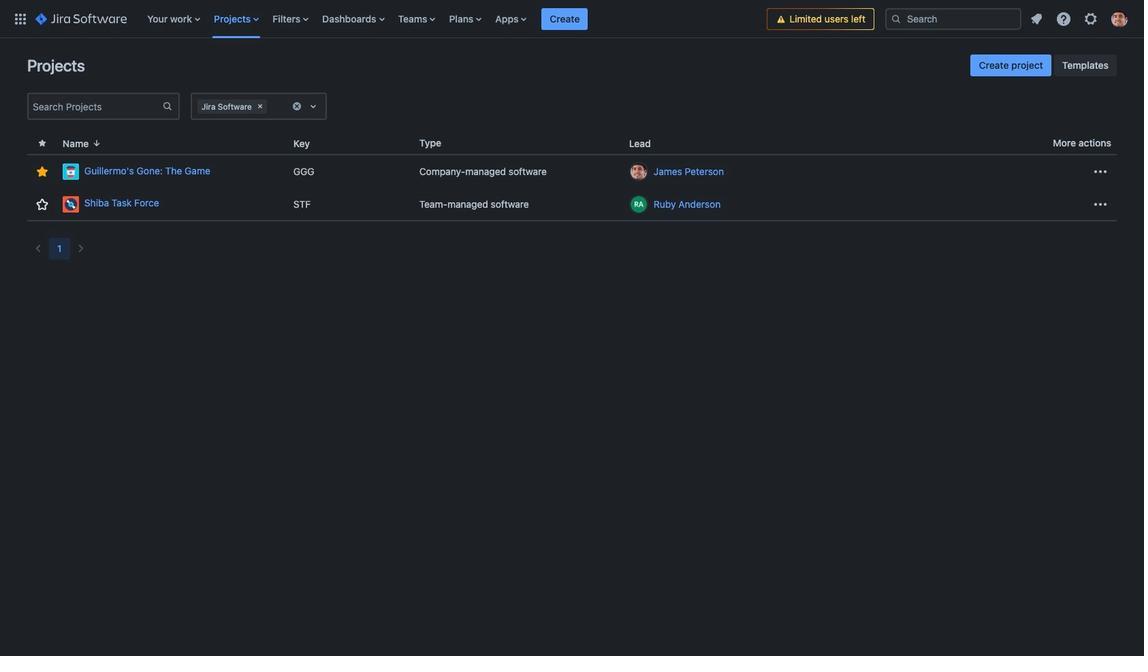 Task type: locate. For each thing, give the bounding box(es) containing it.
next image
[[73, 240, 89, 257]]

group
[[971, 55, 1117, 76]]

previous image
[[30, 240, 46, 257]]

star guillermo's gone: the game image
[[34, 164, 50, 180]]

None search field
[[886, 8, 1022, 30]]

list item
[[542, 0, 588, 38]]

appswitcher icon image
[[12, 11, 29, 27]]

settings image
[[1083, 11, 1100, 27]]

clear image
[[255, 101, 266, 112]]

banner
[[0, 0, 1145, 38]]

jira software image
[[35, 11, 127, 27], [35, 11, 127, 27]]

list
[[141, 0, 767, 38], [1025, 6, 1136, 31]]

clear image
[[292, 101, 302, 112]]

star shiba task force image
[[34, 196, 50, 212]]

notifications image
[[1029, 11, 1045, 27]]

more image
[[1093, 196, 1109, 212]]



Task type: describe. For each thing, give the bounding box(es) containing it.
open image
[[305, 98, 322, 114]]

more image
[[1093, 164, 1109, 180]]

search image
[[891, 13, 902, 24]]

primary element
[[8, 0, 767, 38]]

Choose Jira products text field
[[270, 99, 272, 113]]

help image
[[1056, 11, 1072, 27]]

your profile and settings image
[[1112, 11, 1128, 27]]

Search Projects text field
[[29, 97, 162, 116]]

1 horizontal spatial list
[[1025, 6, 1136, 31]]

0 horizontal spatial list
[[141, 0, 767, 38]]

Search field
[[886, 8, 1022, 30]]



Task type: vqa. For each thing, say whether or not it's contained in the screenshot.
In Review
no



